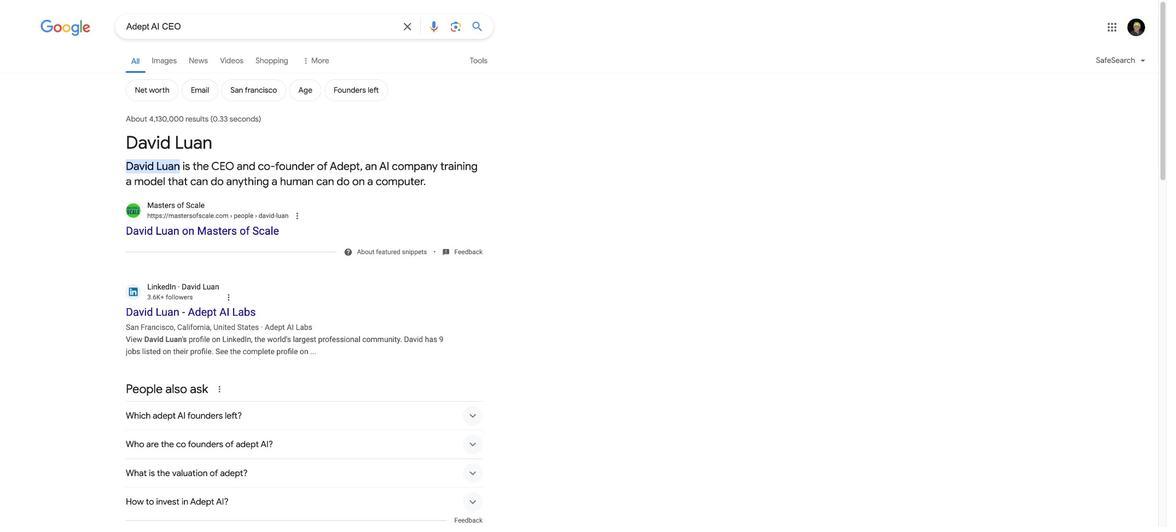 Task type: describe. For each thing, give the bounding box(es) containing it.
Search text field
[[126, 21, 395, 34]]



Task type: vqa. For each thing, say whether or not it's contained in the screenshot.
the top $723
no



Task type: locate. For each thing, give the bounding box(es) containing it.
None search field
[[0, 13, 494, 39]]

search by voice image
[[428, 20, 441, 33]]

google image
[[41, 20, 91, 36]]

navigation
[[0, 48, 1159, 108]]

None text field
[[147, 211, 289, 221], [229, 212, 289, 220], [147, 211, 289, 221], [229, 212, 289, 220]]

None text field
[[147, 292, 193, 302]]

search by image image
[[450, 20, 463, 33]]



